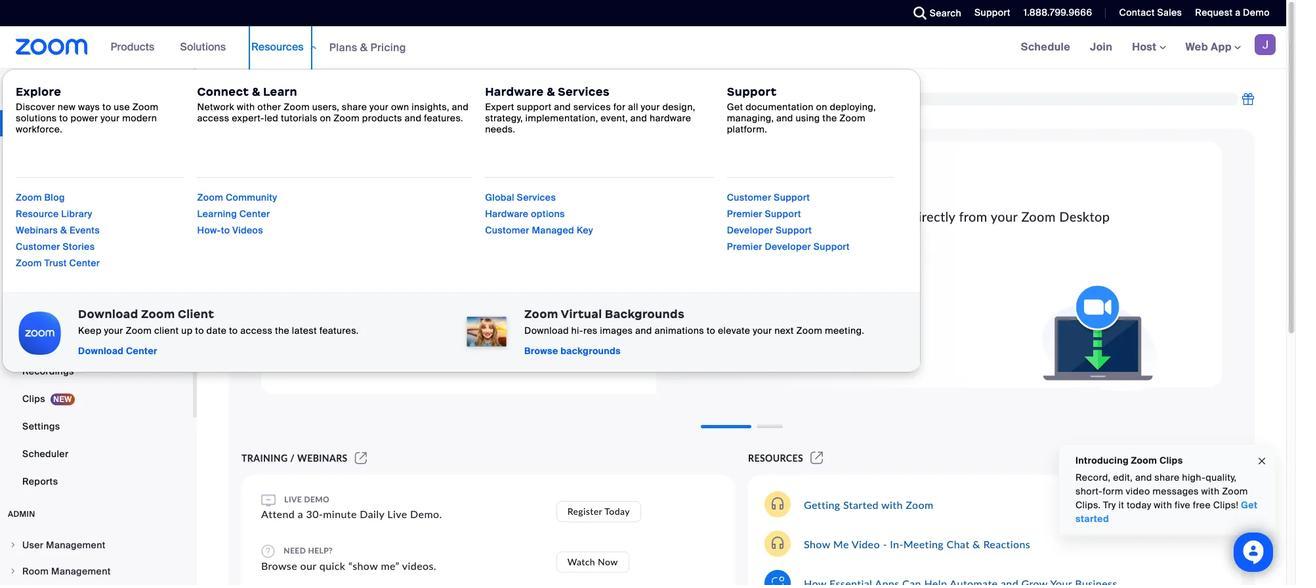 Task type: describe. For each thing, give the bounding box(es) containing it.
browse our quick "show me" videos.
[[261, 560, 437, 572]]

and inside support get documentation on deploying, managing, and using the zoom platform.
[[777, 112, 794, 124]]

1 horizontal spatial center
[[126, 345, 157, 357]]

with inside connect & learn network with other zoom users, share your own insights, and access expert-led tutorials on zoom products and features.
[[237, 101, 255, 113]]

stories
[[63, 241, 95, 253]]

schedule
[[1021, 40, 1071, 54]]

clips.
[[1076, 500, 1101, 511]]

and right for
[[631, 112, 647, 124]]

your left way
[[688, 107, 707, 118]]

features. inside connect & learn network with other zoom users, share your own insights, and access expert-led tutorials on zoom products and features.
[[424, 112, 463, 124]]

quality,
[[1206, 472, 1237, 484]]

getting
[[804, 499, 841, 511]]

on inside support get documentation on deploying, managing, and using the zoom platform.
[[816, 101, 828, 113]]

search
[[930, 7, 962, 19]]

completed
[[256, 94, 295, 104]]

get started link
[[1076, 500, 1258, 525]]

zoom community link
[[197, 192, 277, 204]]

zoom logo image
[[16, 39, 88, 55]]

profile picture image
[[1255, 34, 1276, 55]]

started!
[[346, 162, 402, 181]]

videos
[[232, 225, 263, 236]]

your inside connect & learn network with other zoom users, share your own insights, and access expert-led tutorials on zoom products and features.
[[370, 101, 389, 113]]

access inside connect & learn network with other zoom users, share your own insights, and access expert-led tutorials on zoom products and features.
[[197, 112, 229, 124]]

to right up
[[195, 325, 204, 337]]

1 premier from the top
[[727, 208, 763, 220]]

to right way
[[729, 107, 738, 118]]

host button
[[1133, 40, 1166, 54]]

demo
[[1243, 7, 1270, 18]]

download zoom to your computer
[[314, 216, 525, 232]]

zoom down learn
[[284, 101, 310, 113]]

1 vertical spatial a
[[782, 107, 787, 118]]

scheduler
[[22, 448, 69, 460]]

up
[[181, 325, 193, 337]]

how-to videos link
[[197, 225, 263, 236]]

hardware inside global services hardware options customer managed key
[[485, 208, 529, 220]]

request a demo
[[1196, 7, 1270, 18]]

personal
[[8, 87, 52, 97]]

clips inside clips link
[[22, 393, 45, 405]]

1 vertical spatial join
[[413, 324, 438, 340]]

the inside the download zoom client keep your zoom client up to date to access the latest features.
[[275, 325, 290, 337]]

client
[[154, 325, 179, 337]]

need help?
[[282, 546, 333, 556]]

your inside the explore discover new ways to use zoom solutions to power your modern workforce.
[[101, 112, 120, 124]]

join inside 'join' link
[[1090, 40, 1113, 54]]

needs.
[[485, 124, 516, 135]]

meetings navigation
[[1011, 26, 1287, 69]]

daily
[[360, 508, 385, 521]]

zoom inside start, join, and schedule meetings directly from your zoom desktop client.
[[1022, 209, 1056, 225]]

"show
[[349, 560, 378, 572]]

personal devices link
[[0, 276, 193, 302]]

key
[[577, 225, 593, 236]]

reactions
[[984, 538, 1031, 550]]

show me video - in-meeting chat & reactions link
[[804, 538, 1031, 550]]

res
[[584, 325, 598, 337]]

the inside support get documentation on deploying, managing, and using the zoom platform.
[[823, 112, 837, 124]]

1 vertical spatial developer
[[765, 241, 811, 253]]

our
[[300, 560, 317, 572]]

window new image for resources
[[809, 453, 826, 464]]

images
[[600, 325, 633, 337]]

zoom right next
[[797, 325, 823, 337]]

and right support
[[554, 101, 571, 113]]

30-
[[306, 508, 323, 521]]

hardware options link
[[485, 208, 565, 220]]

tutorials
[[281, 112, 318, 124]]

& for hardware
[[547, 85, 555, 99]]

get inside support get documentation on deploying, managing, and using the zoom platform.
[[727, 101, 743, 113]]

your inside hardware & services expert support and services for all your design, strategy, implementation, event, and hardware needs.
[[641, 101, 660, 113]]

download zoom client keep your zoom client up to date to access the latest features.
[[78, 307, 359, 337]]

personal contacts
[[22, 255, 105, 267]]

video
[[852, 538, 880, 550]]

home
[[22, 118, 49, 129]]

admin menu menu
[[0, 533, 193, 586]]

settings link
[[0, 414, 193, 440]]

zoom up show me video - in-meeting chat & reactions "link"
[[906, 499, 934, 511]]

a for attend a 30-minute daily live demo.
[[298, 508, 303, 521]]

expert
[[485, 101, 515, 113]]

download for download zoom client keep your zoom client up to date to access the latest features.
[[78, 307, 138, 322]]

plans
[[329, 40, 357, 54]]

browse for browse our quick "show me" videos.
[[261, 560, 297, 572]]

2 premier from the top
[[727, 241, 763, 253]]

webinars inside personal menu menu
[[22, 200, 64, 212]]

latest
[[292, 325, 317, 337]]

users,
[[312, 101, 340, 113]]

personal for personal devices
[[22, 283, 62, 295]]

me"
[[381, 560, 400, 572]]

customer inside global services hardware options customer managed key
[[485, 225, 530, 236]]

support inside support get documentation on deploying, managing, and using the zoom platform.
[[727, 85, 777, 99]]

learn
[[263, 85, 297, 99]]

ways
[[78, 101, 100, 113]]

modern
[[122, 112, 157, 124]]

support up premier developer support "link"
[[776, 225, 812, 236]]

events
[[70, 225, 100, 236]]

zoom up edit, at the right bottom
[[1132, 455, 1158, 467]]

meeting.
[[825, 325, 865, 337]]

global services hardware options customer managed key
[[485, 192, 593, 236]]

download zoom client image
[[16, 308, 65, 357]]

solutions
[[16, 112, 57, 124]]

zoom up the resource
[[16, 192, 42, 204]]

meetings
[[853, 209, 907, 225]]

library
[[61, 208, 92, 220]]

meeting
[[904, 538, 944, 550]]

& for plans
[[360, 40, 368, 54]]

watch now button
[[557, 552, 629, 573]]

demo
[[304, 495, 330, 505]]

web
[[1186, 40, 1209, 54]]

developer support link
[[727, 225, 812, 236]]

support right the search
[[975, 7, 1011, 18]]

and inside zoom virtual backgrounds download hi-res images and animations to elevate your next zoom meeting.
[[636, 325, 652, 337]]

webinars link
[[0, 193, 193, 219]]

support
[[517, 101, 552, 113]]

using
[[796, 112, 820, 124]]

resources
[[748, 453, 804, 464]]

and right the products
[[405, 112, 422, 124]]

all
[[628, 101, 639, 113]]

zoom left trust
[[16, 257, 42, 269]]

zoom trust center link
[[16, 257, 100, 269]]

scheduler link
[[0, 441, 193, 467]]

search button
[[904, 0, 965, 26]]

schedule link
[[1011, 26, 1081, 68]]

management for room management
[[51, 566, 111, 578]]

your inside the download zoom client keep your zoom client up to date to access the latest features.
[[104, 325, 123, 337]]

zoom inside zoom community learning center how-to videos
[[197, 192, 223, 204]]

center inside zoom blog resource library webinars & events customer stories zoom trust center
[[69, 257, 100, 269]]

personal devices
[[22, 283, 100, 295]]

design,
[[663, 101, 696, 113]]

zoom virtual backgrounds download hi-res images and animations to elevate your next zoom meeting.
[[525, 307, 865, 337]]

join,
[[741, 209, 767, 225]]

premier support link
[[727, 208, 801, 220]]

five
[[1175, 500, 1191, 511]]

notes link
[[0, 331, 193, 357]]

right image
[[9, 542, 17, 549]]

others
[[352, 324, 394, 340]]

window new image for training / webinars
[[353, 453, 369, 464]]

today
[[1127, 500, 1152, 511]]

notes
[[22, 338, 49, 350]]

services
[[574, 101, 611, 113]]

invite
[[314, 324, 348, 340]]

webinars & events link
[[16, 225, 100, 236]]

platform.
[[727, 124, 768, 135]]

host
[[1133, 40, 1160, 54]]

services inside global services hardware options customer managed key
[[517, 192, 556, 204]]

personal for personal contacts
[[22, 255, 62, 267]]



Task type: locate. For each thing, give the bounding box(es) containing it.
form
[[1103, 486, 1124, 498]]

features. right latest
[[320, 325, 359, 337]]

1 horizontal spatial clips
[[1160, 455, 1183, 467]]

download left hi-
[[525, 325, 569, 337]]

close image
[[1257, 454, 1268, 469]]

share inside connect & learn network with other zoom users, share your own insights, and access expert-led tutorials on zoom products and features.
[[342, 101, 367, 113]]

you're on your way to receiving a special gift!
[[645, 107, 839, 118]]

on left deploying,
[[816, 101, 828, 113]]

services
[[558, 85, 610, 99], [517, 192, 556, 204]]

webinars down meetings
[[22, 200, 64, 212]]

banner
[[0, 26, 1287, 373]]

to down the 'learning center' link
[[221, 225, 230, 236]]

phone
[[22, 228, 51, 240]]

clips up high-
[[1160, 455, 1183, 467]]

animations
[[655, 325, 704, 337]]

management inside menu item
[[46, 540, 106, 551]]

1 vertical spatial features.
[[320, 325, 359, 337]]

0 vertical spatial features.
[[424, 112, 463, 124]]

share inside record, edit, and share high-quality, short-form video messages with zoom clips. try it today with five free clips!
[[1155, 472, 1180, 484]]

1 personal from the top
[[22, 255, 62, 267]]

0 vertical spatial join
[[1090, 40, 1113, 54]]

join right others
[[413, 324, 438, 340]]

services inside hardware & services expert support and services for all your design, strategy, implementation, event, and hardware needs.
[[558, 85, 610, 99]]

web app
[[1186, 40, 1232, 54]]

1 vertical spatial share
[[1155, 472, 1180, 484]]

features. inside the download zoom client keep your zoom client up to date to access the latest features.
[[320, 325, 359, 337]]

user management menu item
[[0, 533, 193, 558]]

1 horizontal spatial the
[[823, 112, 837, 124]]

and inside record, edit, and share high-quality, short-form video messages with zoom clips. try it today with five free clips!
[[1136, 472, 1153, 484]]

personal menu menu
[[0, 110, 193, 496]]

schedule
[[796, 209, 849, 225]]

& inside zoom blog resource library webinars & events customer stories zoom trust center
[[60, 225, 67, 236]]

clips up settings
[[22, 393, 45, 405]]

& inside hardware & services expert support and services for all your design, strategy, implementation, event, and hardware needs.
[[547, 85, 555, 99]]

download up the keep
[[78, 307, 138, 322]]

download inside the download zoom client keep your zoom client up to date to access the latest features.
[[78, 307, 138, 322]]

0 vertical spatial premier
[[727, 208, 763, 220]]

on right tutorials
[[320, 112, 331, 124]]

2 horizontal spatial customer
[[727, 192, 772, 204]]

virtual
[[561, 307, 602, 322]]

download for download zoom to your computer
[[314, 216, 376, 232]]

free
[[1193, 500, 1211, 511]]

to inside zoom community learning center how-to videos
[[221, 225, 230, 236]]

your inside zoom virtual backgrounds download hi-res images and animations to elevate your next zoom meeting.
[[753, 325, 772, 337]]

special
[[789, 107, 819, 118]]

zoom up learning
[[197, 192, 223, 204]]

record,
[[1076, 472, 1111, 484]]

& right the plans
[[360, 40, 368, 54]]

customer inside the customer support premier support developer support premier developer support
[[727, 192, 772, 204]]

2 window new image from the left
[[809, 453, 826, 464]]

today
[[605, 506, 630, 517]]

1 horizontal spatial browse
[[525, 345, 558, 357]]

download up recordings link
[[78, 345, 124, 357]]

watch
[[568, 557, 595, 568]]

0 vertical spatial personal
[[22, 255, 62, 267]]

services up "hardware options" link
[[517, 192, 556, 204]]

receiving
[[741, 107, 779, 118]]

management for user management
[[46, 540, 106, 551]]

1 horizontal spatial features.
[[424, 112, 463, 124]]

hardware up expert at top left
[[485, 85, 544, 99]]

banner containing explore
[[0, 26, 1287, 373]]

/
[[290, 453, 295, 464]]

1 vertical spatial webinars
[[16, 225, 58, 236]]

the left latest
[[275, 325, 290, 337]]

window new image
[[353, 453, 369, 464], [809, 453, 826, 464]]

share right users,
[[342, 101, 367, 113]]

get right clips!
[[1241, 500, 1258, 511]]

support down the 'schedule'
[[814, 241, 850, 253]]

request
[[1196, 7, 1233, 18]]

1 vertical spatial premier
[[727, 241, 763, 253]]

center down the client
[[126, 345, 157, 357]]

need
[[284, 546, 306, 556]]

with up free
[[1202, 486, 1220, 498]]

1 vertical spatial personal
[[22, 283, 62, 295]]

your right from
[[991, 209, 1018, 225]]

2 vertical spatial customer
[[16, 241, 60, 253]]

resource library link
[[16, 208, 92, 220]]

workforce.
[[16, 124, 62, 135]]

personal contacts link
[[0, 248, 193, 274]]

0 horizontal spatial the
[[275, 325, 290, 337]]

get right way
[[727, 101, 743, 113]]

zoom community learning center how-to videos
[[197, 192, 277, 236]]

0 horizontal spatial join
[[413, 324, 438, 340]]

phone link
[[0, 221, 193, 247]]

& right chat
[[973, 538, 981, 550]]

implementation,
[[526, 112, 598, 124]]

and down customer support link
[[771, 209, 793, 225]]

your
[[370, 101, 389, 113], [641, 101, 660, 113], [688, 107, 707, 118], [101, 112, 120, 124], [991, 209, 1018, 225], [104, 325, 123, 337], [753, 325, 772, 337]]

support up premier support link
[[774, 192, 810, 204]]

meetings
[[22, 173, 65, 184]]

1 hardware from the top
[[485, 85, 544, 99]]

the right using
[[823, 112, 837, 124]]

0 vertical spatial developer
[[727, 225, 774, 236]]

center down 'community'
[[239, 208, 270, 220]]

0 vertical spatial center
[[239, 208, 270, 220]]

0 vertical spatial customer
[[727, 192, 772, 204]]

1 horizontal spatial share
[[1155, 472, 1180, 484]]

join left host
[[1090, 40, 1113, 54]]

download
[[314, 216, 376, 232], [78, 307, 138, 322], [525, 325, 569, 337], [78, 345, 124, 357]]

0 vertical spatial access
[[197, 112, 229, 124]]

try
[[1104, 500, 1117, 511]]

1 horizontal spatial a
[[782, 107, 787, 118]]

and down backgrounds
[[636, 325, 652, 337]]

introducing
[[1076, 455, 1129, 467]]

gift!
[[821, 107, 839, 118]]

1 horizontal spatial window new image
[[809, 453, 826, 464]]

computer
[[464, 216, 525, 232]]

1 vertical spatial browse
[[261, 560, 297, 572]]

share up messages
[[1155, 472, 1180, 484]]

global services link
[[485, 192, 556, 204]]

on right you're
[[674, 107, 685, 118]]

introducing zoom clips
[[1076, 455, 1183, 467]]

resources
[[252, 40, 304, 54]]

to left your in the top left of the page
[[418, 216, 430, 232]]

customer support premier support developer support premier developer support
[[727, 192, 850, 253]]

2 horizontal spatial a
[[1236, 7, 1241, 18]]

webinars
[[297, 453, 348, 464]]

products
[[362, 112, 402, 124]]

1 vertical spatial center
[[69, 257, 100, 269]]

app
[[1211, 40, 1232, 54]]

developer down developer support link
[[765, 241, 811, 253]]

your inside start, join, and schedule meetings directly from your zoom desktop client.
[[991, 209, 1018, 225]]

zoom right gift! on the right of the page
[[840, 112, 866, 124]]

let's get started!
[[281, 162, 402, 181]]

settings
[[22, 421, 60, 433]]

1 horizontal spatial access
[[240, 325, 273, 337]]

developer down premier support link
[[727, 225, 774, 236]]

to left use
[[102, 101, 111, 113]]

1 vertical spatial get
[[1241, 500, 1258, 511]]

1 vertical spatial hardware
[[485, 208, 529, 220]]

download for download center
[[78, 345, 124, 357]]

1 horizontal spatial services
[[558, 85, 610, 99]]

1 horizontal spatial get
[[1241, 500, 1258, 511]]

client.
[[706, 228, 745, 243]]

0 horizontal spatial customer
[[16, 241, 60, 253]]

hardware
[[485, 85, 544, 99], [485, 208, 529, 220]]

center down "stories"
[[69, 257, 100, 269]]

download down let's get started!
[[314, 216, 376, 232]]

zoom up the client
[[141, 307, 175, 322]]

a for request a demo
[[1236, 7, 1241, 18]]

2 horizontal spatial on
[[816, 101, 828, 113]]

0 vertical spatial browse
[[525, 345, 558, 357]]

0 horizontal spatial access
[[197, 112, 229, 124]]

with down messages
[[1154, 500, 1173, 511]]

started
[[844, 499, 879, 511]]

expert-
[[232, 112, 265, 124]]

your right 'ways'
[[101, 112, 120, 124]]

download inside zoom virtual backgrounds download hi-res images and animations to elevate your next zoom meeting.
[[525, 325, 569, 337]]

for
[[614, 101, 626, 113]]

recordings
[[22, 366, 74, 377]]

webinars inside zoom blog resource library webinars & events customer stories zoom trust center
[[16, 225, 58, 236]]

network
[[197, 101, 234, 113]]

let's
[[281, 162, 314, 181]]

premier down customer support link
[[727, 208, 763, 220]]

to right others
[[397, 324, 410, 340]]

register
[[568, 506, 603, 517]]

& up support
[[547, 85, 555, 99]]

download center link
[[78, 345, 157, 357]]

user
[[22, 540, 44, 551]]

your left next
[[753, 325, 772, 337]]

2 vertical spatial a
[[298, 508, 303, 521]]

customer inside zoom blog resource library webinars & events customer stories zoom trust center
[[16, 241, 60, 253]]

0 of 6 completed
[[232, 94, 295, 104]]

customer managed key link
[[485, 225, 593, 236]]

a
[[1236, 7, 1241, 18], [782, 107, 787, 118], [298, 508, 303, 521]]

0 vertical spatial the
[[823, 112, 837, 124]]

your right all
[[641, 101, 660, 113]]

to left the 'elevate' on the bottom of the page
[[707, 325, 716, 337]]

contacts
[[64, 255, 105, 267]]

show me video - in-meeting chat & reactions
[[804, 538, 1031, 550]]

room management menu item
[[0, 559, 193, 584]]

zoom left your in the top left of the page
[[379, 216, 414, 232]]

customer up 'join,'
[[727, 192, 772, 204]]

0 horizontal spatial clips
[[22, 393, 45, 405]]

0 horizontal spatial share
[[342, 101, 367, 113]]

0 vertical spatial get
[[727, 101, 743, 113]]

1 horizontal spatial join
[[1090, 40, 1113, 54]]

whiteboards link
[[0, 303, 193, 330]]

0 horizontal spatial services
[[517, 192, 556, 204]]

1 vertical spatial services
[[517, 192, 556, 204]]

zoom blog resource library webinars & events customer stories zoom trust center
[[16, 192, 100, 269]]

browse down need
[[261, 560, 297, 572]]

webinars down the resource
[[16, 225, 58, 236]]

zoom left the products
[[334, 112, 360, 124]]

power
[[71, 112, 98, 124]]

& right of
[[252, 85, 260, 99]]

connect
[[197, 85, 249, 99]]

customer down phone
[[16, 241, 60, 253]]

a left special
[[782, 107, 787, 118]]

zoom inside support get documentation on deploying, managing, and using the zoom platform.
[[840, 112, 866, 124]]

0 horizontal spatial on
[[320, 112, 331, 124]]

client
[[178, 307, 214, 322]]

and left using
[[777, 112, 794, 124]]

0 horizontal spatial browse
[[261, 560, 297, 572]]

on inside connect & learn network with other zoom users, share your own insights, and access expert-led tutorials on zoom products and features.
[[320, 112, 331, 124]]

learning center link
[[197, 208, 270, 220]]

zoom left virtual
[[525, 307, 558, 322]]

started
[[1076, 513, 1110, 525]]

desktop
[[1060, 209, 1110, 225]]

product information navigation
[[2, 26, 922, 373]]

hi-
[[572, 325, 584, 337]]

window new image right resources
[[809, 453, 826, 464]]

0 horizontal spatial window new image
[[353, 453, 369, 464]]

1 horizontal spatial on
[[674, 107, 685, 118]]

1 vertical spatial clips
[[1160, 455, 1183, 467]]

products
[[111, 40, 155, 54]]

support get documentation on deploying, managing, and using the zoom platform.
[[727, 85, 876, 135]]

1 horizontal spatial customer
[[485, 225, 530, 236]]

high-
[[1183, 472, 1206, 484]]

clips link
[[0, 386, 193, 412]]

zoom inside the explore discover new ways to use zoom solutions to power your modern workforce.
[[132, 101, 159, 113]]

0 horizontal spatial a
[[298, 508, 303, 521]]

browse for browse backgrounds
[[525, 345, 558, 357]]

zoom right use
[[132, 101, 159, 113]]

access inside the download zoom client keep your zoom client up to date to access the latest features.
[[240, 325, 273, 337]]

access down connect
[[197, 112, 229, 124]]

& up customer stories link
[[60, 225, 67, 236]]

invite others to join
[[314, 324, 438, 340]]

admin
[[8, 509, 35, 520]]

0 vertical spatial a
[[1236, 7, 1241, 18]]

0 vertical spatial management
[[46, 540, 106, 551]]

support up developer support link
[[765, 208, 801, 220]]

next
[[775, 325, 794, 337]]

access left 3
[[240, 325, 273, 337]]

me
[[834, 538, 849, 550]]

0 horizontal spatial center
[[69, 257, 100, 269]]

zoom inside record, edit, and share high-quality, short-form video messages with zoom clips. try it today with five free clips!
[[1223, 486, 1249, 498]]

personal down trust
[[22, 283, 62, 295]]

use
[[114, 101, 130, 113]]

center inside zoom community learning center how-to videos
[[239, 208, 270, 220]]

2 vertical spatial center
[[126, 345, 157, 357]]

your left own
[[370, 101, 389, 113]]

services up the services
[[558, 85, 610, 99]]

personal down customer stories link
[[22, 255, 62, 267]]

zoom left desktop
[[1022, 209, 1056, 225]]

0 horizontal spatial features.
[[320, 325, 359, 337]]

1 window new image from the left
[[353, 453, 369, 464]]

personal
[[22, 255, 62, 267], [22, 283, 62, 295]]

global
[[485, 192, 515, 204]]

blog
[[44, 192, 65, 204]]

0 horizontal spatial get
[[727, 101, 743, 113]]

management up room management
[[46, 540, 106, 551]]

right image
[[9, 568, 17, 576]]

and up video
[[1136, 472, 1153, 484]]

browse left backgrounds at the bottom left of the page
[[525, 345, 558, 357]]

zoom left the client
[[126, 325, 152, 337]]

trust
[[44, 257, 67, 269]]

2 hardware from the top
[[485, 208, 529, 220]]

date
[[207, 325, 227, 337]]

backgrounds
[[605, 307, 685, 322]]

& for connect
[[252, 85, 260, 99]]

1 vertical spatial access
[[240, 325, 273, 337]]

window new image right webinars
[[353, 453, 369, 464]]

attend
[[261, 508, 295, 521]]

and right insights,
[[452, 101, 469, 113]]

hardware inside hardware & services expert support and services for all your design, strategy, implementation, event, and hardware needs.
[[485, 85, 544, 99]]

1 vertical spatial the
[[275, 325, 290, 337]]

reports link
[[0, 469, 193, 495]]

2 personal from the top
[[22, 283, 62, 295]]

0 vertical spatial share
[[342, 101, 367, 113]]

a left 30-
[[298, 508, 303, 521]]

from
[[959, 209, 988, 225]]

to inside zoom virtual backgrounds download hi-res images and animations to elevate your next zoom meeting.
[[707, 325, 716, 337]]

to right date
[[229, 325, 238, 337]]

managing,
[[727, 112, 774, 124]]

0 vertical spatial clips
[[22, 393, 45, 405]]

browse inside product information navigation
[[525, 345, 558, 357]]

get inside get started
[[1241, 500, 1258, 511]]

1 vertical spatial customer
[[485, 225, 530, 236]]

with right started
[[882, 499, 903, 511]]

2 horizontal spatial center
[[239, 208, 270, 220]]

learning
[[197, 208, 237, 220]]

event,
[[601, 112, 628, 124]]

1 vertical spatial management
[[51, 566, 111, 578]]

premier down developer support link
[[727, 241, 763, 253]]

attend a 30-minute daily live demo.
[[261, 508, 442, 521]]

zoom virtual backgrounds image
[[462, 308, 511, 357]]

with right 0
[[237, 101, 255, 113]]

features. right own
[[424, 112, 463, 124]]

& inside connect & learn network with other zoom users, share your own insights, and access expert-led tutorials on zoom products and features.
[[252, 85, 260, 99]]

getting started with zoom
[[804, 499, 934, 511]]

management inside 'menu item'
[[51, 566, 111, 578]]

customer down "hardware options" link
[[485, 225, 530, 236]]

and inside start, join, and schedule meetings directly from your zoom desktop client.
[[771, 209, 793, 225]]

zoom up clips!
[[1223, 486, 1249, 498]]

to left "power"
[[59, 112, 68, 124]]

a left demo
[[1236, 7, 1241, 18]]

0 vertical spatial services
[[558, 85, 610, 99]]

0 vertical spatial webinars
[[22, 200, 64, 212]]

management down "user management" menu item
[[51, 566, 111, 578]]

support up receiving in the right top of the page
[[727, 85, 777, 99]]

0 vertical spatial hardware
[[485, 85, 544, 99]]

register today button
[[557, 501, 641, 522]]

live demo
[[282, 495, 330, 505]]



Task type: vqa. For each thing, say whether or not it's contained in the screenshot.
on inside the support get documentation on deploying, managing, and using the zoom platform.
yes



